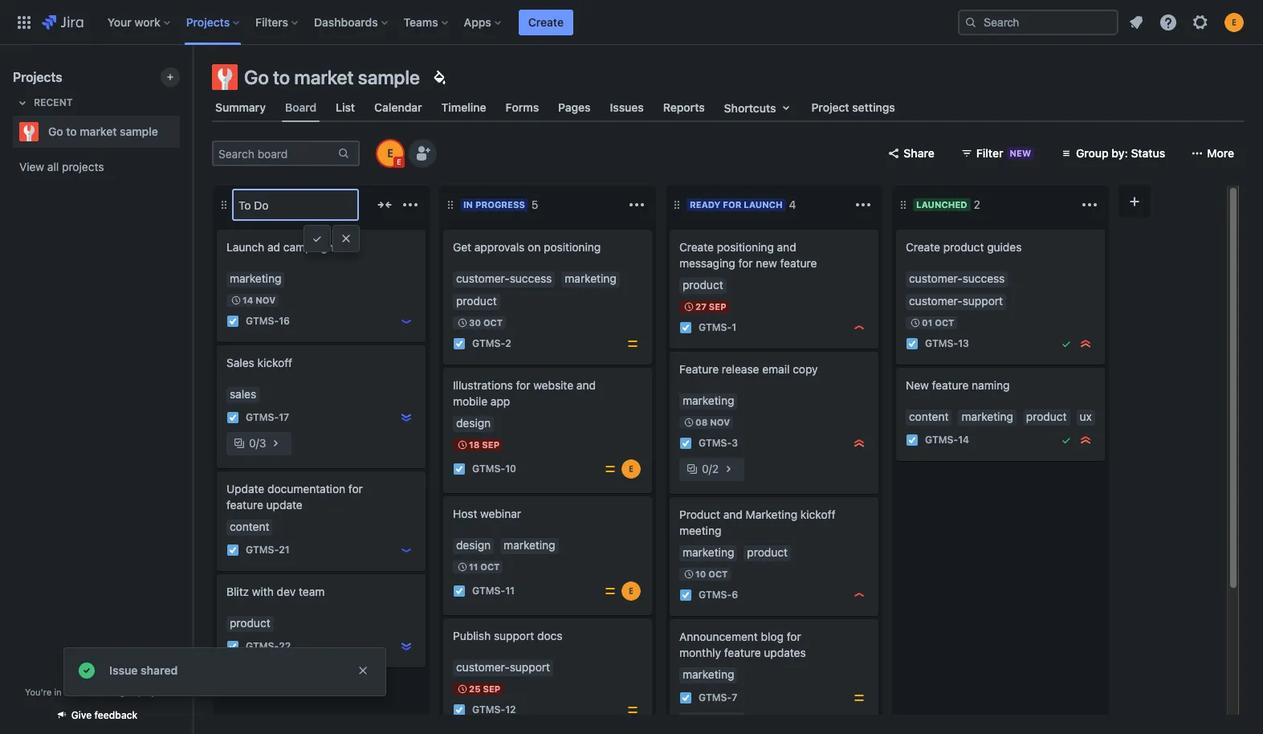 Task type: locate. For each thing, give the bounding box(es) containing it.
1 vertical spatial 10
[[695, 569, 706, 579]]

2 vertical spatial and
[[723, 508, 743, 521]]

sep right '25'
[[483, 683, 501, 694]]

2 positioning from the left
[[717, 240, 774, 254]]

2 column actions menu image from the left
[[1080, 195, 1099, 214]]

tab list
[[202, 93, 1254, 122]]

create inside create positioning and messaging for new feature
[[679, 240, 714, 254]]

21
[[279, 544, 290, 556]]

team
[[299, 585, 325, 598]]

feature inside update documentation for feature update
[[226, 498, 263, 512]]

0 vertical spatial go to market sample
[[244, 66, 420, 88]]

market up list
[[294, 66, 354, 88]]

update
[[266, 498, 303, 512]]

1 vertical spatial kickoff
[[801, 508, 836, 521]]

2 up the "illustrations"
[[505, 338, 511, 350]]

0 horizontal spatial medium image
[[604, 585, 617, 597]]

by:
[[1112, 146, 1128, 160]]

0 horizontal spatial /
[[256, 436, 259, 450]]

new inside filter new
[[1010, 148, 1031, 158]]

for left website
[[516, 378, 530, 392]]

gtms- inside gtms-17 link
[[246, 412, 279, 424]]

2 vertical spatial 2
[[712, 462, 719, 475]]

sep for for
[[709, 301, 726, 312]]

11 up "publish support docs"
[[505, 585, 515, 597]]

eloisefrancis23 image left 0 / 2
[[622, 459, 641, 479]]

task image for gtms-21
[[226, 544, 239, 557]]

go to market sample up list
[[244, 66, 420, 88]]

more
[[1207, 146, 1234, 160]]

1 vertical spatial 11
[[505, 585, 515, 597]]

gtms- inside gtms-11 link
[[472, 585, 505, 597]]

jira image
[[42, 12, 83, 32], [42, 12, 83, 32]]

0 horizontal spatial new
[[906, 378, 929, 392]]

1 vertical spatial go
[[48, 124, 63, 138]]

task image left gtms-22 link
[[226, 640, 239, 653]]

0 vertical spatial new
[[1010, 148, 1031, 158]]

success image
[[77, 661, 96, 680]]

2 highest image from the top
[[1079, 434, 1092, 447]]

gtms- for 11
[[472, 585, 505, 597]]

gtms- down 18 sep at the bottom left
[[472, 463, 505, 475]]

0 vertical spatial 11
[[469, 561, 478, 572]]

launch left ad
[[226, 240, 264, 254]]

oct up gtms-6
[[708, 569, 728, 579]]

1 horizontal spatial and
[[723, 508, 743, 521]]

medium image
[[604, 463, 617, 475], [853, 691, 866, 704], [626, 703, 639, 716]]

1 horizontal spatial 0
[[702, 462, 709, 475]]

sidebar navigation image
[[175, 64, 210, 96]]

issue shared alert
[[64, 648, 385, 695]]

1 horizontal spatial market
[[294, 66, 354, 88]]

and up new
[[777, 240, 796, 254]]

go to market sample up view all projects link
[[48, 124, 158, 138]]

1 vertical spatial launch
[[226, 240, 264, 254]]

0 vertical spatial launch
[[744, 199, 783, 210]]

0 vertical spatial 14
[[243, 295, 253, 305]]

2 for launched 2
[[974, 198, 980, 211]]

1 vertical spatial lowest image
[[400, 640, 413, 653]]

1 lowest image from the top
[[400, 411, 413, 424]]

positioning up new
[[717, 240, 774, 254]]

0 horizontal spatial to
[[66, 124, 77, 138]]

oct
[[483, 317, 503, 328], [935, 317, 954, 328], [480, 561, 500, 572], [708, 569, 728, 579]]

kickoff right marketing
[[801, 508, 836, 521]]

task image for feature release email copy
[[679, 437, 692, 450]]

blog
[[761, 630, 784, 643]]

project
[[138, 687, 168, 697]]

messaging
[[679, 256, 735, 270]]

1 horizontal spatial kickoff
[[801, 508, 836, 521]]

gtms- inside gtms-10 link
[[472, 463, 505, 475]]

you're in a team-managed project
[[25, 687, 168, 697]]

0 vertical spatial highest image
[[1079, 337, 1092, 350]]

1 vertical spatial medium image
[[604, 585, 617, 597]]

1 vertical spatial new
[[906, 378, 929, 392]]

0 vertical spatial projects
[[186, 15, 230, 29]]

1 horizontal spatial launch
[[744, 199, 783, 210]]

sep for mobile
[[482, 439, 500, 450]]

and right website
[[577, 378, 596, 392]]

launch left 4 at the top right
[[744, 199, 783, 210]]

column actions menu image right collapse icon
[[401, 195, 420, 214]]

project settings
[[812, 100, 895, 114]]

gtms- for 17
[[246, 412, 279, 424]]

for
[[723, 199, 742, 210], [738, 256, 753, 270], [516, 378, 530, 392], [348, 482, 363, 495], [787, 630, 801, 643]]

to down recent
[[66, 124, 77, 138]]

mobile
[[453, 394, 488, 408]]

positioning right 'on'
[[544, 240, 601, 254]]

dismiss image
[[357, 664, 369, 677]]

task image for create product guides
[[906, 337, 919, 350]]

to up board
[[273, 66, 290, 88]]

27 september 2023 image
[[683, 300, 695, 313]]

1 vertical spatial and
[[577, 378, 596, 392]]

10 oct
[[695, 569, 728, 579]]

highest image for 14
[[1079, 434, 1092, 447]]

gtms- inside gtms-6 link
[[699, 589, 732, 601]]

0 vertical spatial and
[[777, 240, 796, 254]]

/ down gtms-17 link
[[256, 436, 259, 450]]

0 vertical spatial sep
[[709, 301, 726, 312]]

feature down announcement
[[724, 646, 761, 659]]

projects right the work
[[186, 15, 230, 29]]

1 vertical spatial go to market sample
[[48, 124, 158, 138]]

column actions menu image left 'create column' image
[[1080, 195, 1099, 214]]

gtms- down 10 oct
[[699, 589, 732, 601]]

/ down the gtms-3 link
[[709, 462, 712, 475]]

gtms-
[[246, 315, 279, 327], [699, 322, 732, 334], [472, 338, 505, 350], [925, 338, 958, 350], [246, 412, 279, 424], [925, 434, 958, 446], [699, 437, 732, 449], [472, 463, 505, 475], [246, 544, 279, 556], [472, 585, 505, 597], [699, 589, 732, 601], [246, 640, 279, 652], [699, 692, 732, 704], [472, 704, 505, 716]]

high image
[[853, 589, 866, 602]]

projects button
[[181, 9, 246, 35]]

task image
[[226, 315, 239, 328], [679, 321, 692, 334], [453, 337, 466, 350], [906, 434, 919, 447], [453, 463, 466, 475], [226, 544, 239, 557], [679, 691, 692, 704]]

18
[[469, 439, 480, 450]]

task image for gtms-10
[[453, 463, 466, 475]]

gtms-12
[[472, 704, 516, 716]]

gtms- down 25 sep
[[472, 704, 505, 716]]

2 lowest image from the top
[[400, 640, 413, 653]]

0 vertical spatial go
[[244, 66, 269, 88]]

task image left gtms-14 link
[[906, 434, 919, 447]]

new down gtms-13 link
[[906, 378, 929, 392]]

14
[[243, 295, 253, 305], [958, 434, 969, 446]]

01 october 2023 image
[[909, 316, 922, 329]]

gtms- inside gtms-16 link
[[246, 315, 279, 327]]

gtms- inside gtms-2 link
[[472, 338, 505, 350]]

gtms- inside gtms-21 link
[[246, 544, 279, 556]]

new right filter
[[1010, 148, 1031, 158]]

gtms- down new feature naming
[[925, 434, 958, 446]]

create up the messaging
[[679, 240, 714, 254]]

gtms- down 08 nov
[[699, 437, 732, 449]]

for right documentation
[[348, 482, 363, 495]]

2 right launched
[[974, 198, 980, 211]]

feature inside announcement blog for monthly feature updates
[[724, 646, 761, 659]]

get approvals on positioning
[[453, 240, 601, 254]]

oct right 01
[[935, 317, 954, 328]]

create inside button
[[528, 15, 564, 29]]

gtms- up with
[[246, 544, 279, 556]]

for inside update documentation for feature update
[[348, 482, 363, 495]]

view all projects
[[19, 160, 104, 173]]

27 september 2023 image
[[683, 300, 695, 313]]

highest image
[[1079, 337, 1092, 350], [1079, 434, 1092, 447]]

task image for gtms-16
[[226, 315, 239, 328]]

create project image
[[164, 71, 177, 84]]

appswitcher icon image
[[14, 12, 34, 32]]

gtms-14 link
[[925, 433, 969, 447]]

1 vertical spatial market
[[80, 124, 117, 138]]

list
[[336, 100, 355, 114]]

gtms-11
[[472, 585, 515, 597]]

projects up recent
[[13, 70, 62, 84]]

gtms-17 link
[[246, 411, 289, 424]]

task image down 01 october 2023 icon
[[906, 337, 919, 350]]

documentation
[[267, 482, 345, 495]]

gtms- down monthly
[[699, 692, 732, 704]]

ready for launch 4
[[690, 198, 796, 211]]

task image down 27 september 2023 icon
[[679, 321, 692, 334]]

gtms- down 11 oct
[[472, 585, 505, 597]]

0 horizontal spatial go
[[48, 124, 63, 138]]

1 horizontal spatial column actions menu image
[[1080, 195, 1099, 214]]

task image down 30 october 2023 image on the top left of the page
[[453, 337, 466, 350]]

create left product on the right top
[[906, 240, 940, 254]]

share button
[[878, 141, 944, 166]]

launched
[[916, 199, 967, 210]]

email
[[762, 362, 790, 376]]

gtms- for 10
[[472, 463, 505, 475]]

1 vertical spatial projects
[[13, 70, 62, 84]]

positioning inside create positioning and messaging for new feature
[[717, 240, 774, 254]]

2
[[974, 198, 980, 211], [505, 338, 511, 350], [712, 462, 719, 475]]

lowest image for blitz with dev team
[[400, 640, 413, 653]]

0 horizontal spatial projects
[[13, 70, 62, 84]]

1 horizontal spatial projects
[[186, 15, 230, 29]]

sales kickoff
[[226, 356, 292, 369]]

list link
[[333, 93, 358, 122]]

collapse recent projects image
[[13, 93, 32, 112]]

0 horizontal spatial nov
[[256, 295, 276, 305]]

task image down 14 november 2023 image on the top left of page
[[226, 315, 239, 328]]

sep right 18
[[482, 439, 500, 450]]

0 horizontal spatial positioning
[[544, 240, 601, 254]]

gtms- down 14 nov
[[246, 315, 279, 327]]

Search field
[[958, 9, 1119, 35]]

0 horizontal spatial eloisefrancis23 image
[[377, 141, 403, 166]]

1 vertical spatial to
[[66, 124, 77, 138]]

nov right 08
[[710, 417, 730, 427]]

shared
[[141, 663, 178, 677]]

30 oct
[[469, 317, 503, 328]]

0 vertical spatial nov
[[256, 295, 276, 305]]

4
[[789, 198, 796, 211]]

give
[[71, 709, 92, 721]]

gtms- inside gtms-12 link
[[472, 704, 505, 716]]

launch inside ready for launch 4
[[744, 199, 783, 210]]

gtms- for 22
[[246, 640, 279, 652]]

create for create
[[528, 15, 564, 29]]

filters
[[255, 15, 288, 29]]

sep right 27
[[709, 301, 726, 312]]

for inside illustrations for website and mobile app
[[516, 378, 530, 392]]

group
[[1076, 146, 1109, 160]]

lowest image for sales kickoff
[[400, 411, 413, 424]]

create
[[528, 15, 564, 29], [679, 240, 714, 254], [906, 240, 940, 254]]

oct right 30
[[483, 317, 503, 328]]

1 highest image from the top
[[1079, 337, 1092, 350]]

task image left the gtms-3 link
[[679, 437, 692, 450]]

0 horizontal spatial medium image
[[604, 463, 617, 475]]

sample
[[358, 66, 420, 88], [120, 124, 158, 138]]

for inside announcement blog for monthly feature updates
[[787, 630, 801, 643]]

2 horizontal spatial 2
[[974, 198, 980, 211]]

a
[[64, 687, 69, 697]]

done image
[[1060, 337, 1073, 350], [1060, 337, 1073, 350], [1060, 434, 1073, 447]]

create button
[[519, 9, 573, 35]]

for inside ready for launch 4
[[723, 199, 742, 210]]

gtms- inside gtms-22 link
[[246, 640, 279, 652]]

14 november 2023 image
[[230, 294, 243, 307]]

positioning
[[544, 240, 601, 254], [717, 240, 774, 254]]

medium image
[[626, 337, 639, 350], [604, 585, 617, 597]]

gtms- up 0 / 3
[[246, 412, 279, 424]]

feature left "naming"
[[932, 378, 969, 392]]

new feature naming
[[906, 378, 1010, 392]]

project settings link
[[808, 93, 898, 122]]

collapse image
[[375, 195, 394, 214]]

1 horizontal spatial new
[[1010, 148, 1031, 158]]

create right the apps popup button at the top of page
[[528, 15, 564, 29]]

0 vertical spatial 2
[[974, 198, 980, 211]]

shortcuts
[[724, 101, 776, 114]]

view
[[19, 160, 44, 173]]

gtms-6 link
[[699, 588, 738, 602]]

1 vertical spatial nov
[[710, 417, 730, 427]]

1 vertical spatial 0
[[702, 462, 709, 475]]

14 down new feature naming
[[958, 434, 969, 446]]

11 october 2023 image
[[456, 561, 469, 573]]

task image left gtms-12 link
[[453, 703, 466, 716]]

monthly
[[679, 646, 721, 659]]

0 vertical spatial /
[[256, 436, 259, 450]]

market up view all projects link
[[80, 124, 117, 138]]

01
[[922, 317, 933, 328]]

2 horizontal spatial medium image
[[853, 691, 866, 704]]

done image
[[1060, 434, 1073, 447]]

banner
[[0, 0, 1263, 45]]

2 horizontal spatial and
[[777, 240, 796, 254]]

task image
[[906, 337, 919, 350], [226, 411, 239, 424], [679, 437, 692, 450], [453, 585, 466, 597], [679, 589, 692, 602], [226, 640, 239, 653], [453, 703, 466, 716]]

sample left add to starred image
[[120, 124, 158, 138]]

08 november 2023 image
[[683, 416, 695, 429], [683, 416, 695, 429]]

gtms-13 link
[[925, 337, 969, 351]]

0 down the gtms-3 link
[[702, 462, 709, 475]]

eloisefrancis23 image
[[377, 141, 403, 166], [622, 459, 641, 479]]

go up summary
[[244, 66, 269, 88]]

0 vertical spatial 0
[[249, 436, 256, 450]]

calendar link
[[371, 93, 425, 122]]

column actions menu image
[[401, 195, 420, 214], [1080, 195, 1099, 214]]

2 inside gtms-2 link
[[505, 338, 511, 350]]

gtms- inside gtms-7 link
[[699, 692, 732, 704]]

for right the ready
[[723, 199, 742, 210]]

30
[[469, 317, 481, 328]]

issue shared
[[109, 663, 178, 677]]

medium image for gtms-7
[[853, 691, 866, 704]]

1 vertical spatial 14
[[958, 434, 969, 446]]

2 horizontal spatial create
[[906, 240, 940, 254]]

task image left gtms-7 link
[[679, 691, 692, 704]]

highest image
[[853, 437, 866, 450]]

30 october 2023 image
[[456, 316, 469, 329]]

0 horizontal spatial kickoff
[[257, 356, 292, 369]]

0 vertical spatial eloisefrancis23 image
[[377, 141, 403, 166]]

gtms- down 30 oct
[[472, 338, 505, 350]]

sample up calendar at left top
[[358, 66, 420, 88]]

0 horizontal spatial market
[[80, 124, 117, 138]]

1 horizontal spatial eloisefrancis23 image
[[622, 459, 641, 479]]

nov for launch
[[256, 295, 276, 305]]

task image left gtms-21 link
[[226, 544, 239, 557]]

0 down gtms-17 link
[[249, 436, 256, 450]]

go down recent
[[48, 124, 63, 138]]

2 down the gtms-3 link
[[712, 462, 719, 475]]

gtms- for 2
[[472, 338, 505, 350]]

gtms- inside gtms-1 link
[[699, 322, 732, 334]]

0 vertical spatial lowest image
[[400, 411, 413, 424]]

1 vertical spatial highest image
[[1079, 434, 1092, 447]]

gtms- for 7
[[699, 692, 732, 704]]

meeting
[[679, 524, 721, 537]]

create column image
[[1125, 192, 1144, 211]]

add to starred image
[[175, 122, 194, 141]]

task image left gtms-6 link at the right of page
[[679, 589, 692, 602]]

task image for gtms-14
[[906, 434, 919, 447]]

feature down the update
[[226, 498, 263, 512]]

0 horizontal spatial go to market sample
[[48, 124, 158, 138]]

gtms- inside gtms-14 link
[[925, 434, 958, 446]]

eloisefrancis23 image left add people image
[[377, 141, 403, 166]]

1 vertical spatial sample
[[120, 124, 158, 138]]

gtms- for 16
[[246, 315, 279, 327]]

nov for feature
[[710, 417, 730, 427]]

10 up webinar
[[505, 463, 516, 475]]

gtms-12 link
[[472, 703, 516, 717]]

1 horizontal spatial positioning
[[717, 240, 774, 254]]

announcement
[[679, 630, 758, 643]]

11 up gtms-11
[[469, 561, 478, 572]]

gtms-2 link
[[472, 337, 511, 351]]

1 horizontal spatial medium image
[[626, 337, 639, 350]]

launched 2
[[916, 198, 980, 211]]

1 horizontal spatial to
[[273, 66, 290, 88]]

/
[[256, 436, 259, 450], [709, 462, 712, 475]]

0 horizontal spatial 0
[[249, 436, 256, 450]]

25 september 2023 image
[[456, 683, 469, 695], [456, 683, 469, 695]]

0 for 0 / 3
[[249, 436, 256, 450]]

gtms- inside gtms-13 link
[[925, 338, 958, 350]]

1 horizontal spatial sample
[[358, 66, 420, 88]]

1 horizontal spatial /
[[709, 462, 712, 475]]

1 vertical spatial /
[[709, 462, 712, 475]]

teams button
[[399, 9, 454, 35]]

guides
[[987, 240, 1022, 254]]

1 horizontal spatial create
[[679, 240, 714, 254]]

1 horizontal spatial 2
[[712, 462, 719, 475]]

0 vertical spatial medium image
[[626, 337, 639, 350]]

more button
[[1181, 141, 1244, 166]]

nov up "gtms-16"
[[256, 295, 276, 305]]

set background color image
[[430, 67, 449, 87]]

0 / 2
[[702, 462, 719, 475]]

14 up "gtms-16"
[[243, 295, 253, 305]]

None field
[[234, 190, 357, 219]]

kickoff inside product and marketing kickoff meeting
[[801, 508, 836, 521]]

2 for gtms-2
[[505, 338, 511, 350]]

and right product
[[723, 508, 743, 521]]

0 horizontal spatial create
[[528, 15, 564, 29]]

0 horizontal spatial and
[[577, 378, 596, 392]]

1 positioning from the left
[[544, 240, 601, 254]]

1 horizontal spatial nov
[[710, 417, 730, 427]]

on
[[528, 240, 541, 254]]

task image down 11 october 2023 icon
[[453, 585, 466, 597]]

for up updates at the right bottom of the page
[[787, 630, 801, 643]]

0 vertical spatial 10
[[505, 463, 516, 475]]

25
[[469, 683, 481, 694]]

1 vertical spatial sep
[[482, 439, 500, 450]]

feature right new
[[780, 256, 817, 270]]

launch ad campaign
[[226, 240, 334, 254]]

1 vertical spatial 2
[[505, 338, 511, 350]]

13
[[958, 338, 969, 350]]

0 horizontal spatial column actions menu image
[[401, 195, 420, 214]]

search image
[[964, 16, 977, 29]]

task image left gtms-10 link at the bottom left
[[453, 463, 466, 475]]

naming
[[972, 378, 1010, 392]]

your work
[[107, 15, 160, 29]]

for left new
[[738, 256, 753, 270]]

gtms- down 01 oct in the top right of the page
[[925, 338, 958, 350]]

1 horizontal spatial medium image
[[626, 703, 639, 716]]

0 horizontal spatial 2
[[505, 338, 511, 350]]

lowest image
[[400, 411, 413, 424], [400, 640, 413, 653]]

oct up gtms-11
[[480, 561, 500, 572]]

10 up gtms-6
[[695, 569, 706, 579]]

10 october 2023 image
[[683, 568, 695, 581], [683, 568, 695, 581]]

dev
[[277, 585, 296, 598]]

18 september 2023 image
[[456, 438, 469, 451], [456, 438, 469, 451]]

0 horizontal spatial launch
[[226, 240, 264, 254]]

gtms- down with
[[246, 640, 279, 652]]

gtms- down 27 sep
[[699, 322, 732, 334]]

done image for gtms-14
[[1060, 434, 1073, 447]]

kickoff right sales
[[257, 356, 292, 369]]

marketing
[[746, 508, 798, 521]]



Task type: describe. For each thing, give the bounding box(es) containing it.
5
[[532, 198, 538, 211]]

primary element
[[10, 0, 958, 45]]

reports
[[663, 100, 705, 114]]

website
[[533, 378, 573, 392]]

1
[[732, 322, 737, 334]]

1 column actions menu image from the left
[[401, 195, 420, 214]]

gtms-22 link
[[246, 640, 291, 653]]

illustrations
[[453, 378, 513, 392]]

done image for gtms-13
[[1060, 337, 1073, 350]]

give feedback
[[71, 709, 138, 721]]

view all projects link
[[13, 153, 180, 181]]

projects
[[62, 160, 104, 173]]

0 horizontal spatial 10
[[505, 463, 516, 475]]

1 horizontal spatial go to market sample
[[244, 66, 420, 88]]

in progress 5
[[463, 198, 538, 211]]

0 vertical spatial to
[[273, 66, 290, 88]]

task image for gtms-1
[[679, 321, 692, 334]]

apps
[[464, 15, 491, 29]]

01 october 2023 image
[[909, 316, 922, 329]]

in
[[54, 687, 62, 697]]

gtms- for 6
[[699, 589, 732, 601]]

oct for and
[[708, 569, 728, 579]]

30 october 2023 image
[[456, 316, 469, 329]]

gtms-13
[[925, 338, 969, 350]]

task image for gtms-2
[[453, 337, 466, 350]]

gtms-10
[[472, 463, 516, 475]]

project
[[812, 100, 849, 114]]

task image for host webinar
[[453, 585, 466, 597]]

new
[[756, 256, 777, 270]]

ad
[[267, 240, 280, 254]]

feature inside create positioning and messaging for new feature
[[780, 256, 817, 270]]

27
[[695, 301, 707, 312]]

and inside product and marketing kickoff meeting
[[723, 508, 743, 521]]

create positioning and messaging for new feature
[[679, 240, 817, 270]]

/ for 2
[[709, 462, 712, 475]]

1 horizontal spatial 10
[[695, 569, 706, 579]]

task image for publish support docs
[[453, 703, 466, 716]]

forms
[[506, 100, 539, 114]]

27 sep
[[695, 301, 726, 312]]

22
[[279, 640, 291, 652]]

all
[[47, 160, 59, 173]]

01 oct
[[922, 317, 954, 328]]

projects inside dropdown button
[[186, 15, 230, 29]]

14 november 2023 image
[[230, 294, 243, 307]]

product
[[679, 508, 720, 521]]

gtms-16
[[246, 315, 290, 327]]

gtms-21 link
[[246, 543, 290, 557]]

campaign
[[283, 240, 334, 254]]

Search board text field
[[214, 142, 336, 165]]

settings
[[852, 100, 895, 114]]

gtms-17
[[246, 412, 289, 424]]

for inside create positioning and messaging for new feature
[[738, 256, 753, 270]]

14 nov
[[243, 295, 276, 305]]

host
[[453, 507, 477, 520]]

2 vertical spatial sep
[[483, 683, 501, 694]]

gtms- for 13
[[925, 338, 958, 350]]

0 horizontal spatial 3
[[259, 436, 266, 450]]

update documentation for feature update
[[226, 482, 363, 512]]

gtms-22
[[246, 640, 291, 652]]

docs
[[537, 629, 563, 642]]

1 horizontal spatial 3
[[732, 437, 738, 449]]

gtms-7 link
[[699, 691, 737, 705]]

feature release email copy
[[679, 362, 818, 376]]

0 for 0 / 2
[[702, 462, 709, 475]]

oct for product
[[935, 317, 954, 328]]

share
[[904, 146, 935, 160]]

0 vertical spatial market
[[294, 66, 354, 88]]

give feedback button
[[46, 702, 147, 728]]

blitz
[[226, 585, 249, 598]]

08 nov
[[695, 417, 730, 427]]

gtms-1 link
[[699, 321, 737, 335]]

0 horizontal spatial 14
[[243, 295, 253, 305]]

confirm image
[[311, 232, 324, 245]]

gtms-6
[[699, 589, 738, 601]]

0 horizontal spatial 11
[[469, 561, 478, 572]]

with
[[252, 585, 274, 598]]

0 / 3
[[249, 436, 266, 450]]

teams
[[404, 15, 438, 29]]

gtms- for 21
[[246, 544, 279, 556]]

low image
[[400, 315, 413, 328]]

support
[[494, 629, 534, 642]]

product and marketing kickoff meeting
[[679, 508, 836, 537]]

1 vertical spatial eloisefrancis23 image
[[622, 459, 641, 479]]

gtms- for 3
[[699, 437, 732, 449]]

gtms-11 link
[[472, 584, 515, 598]]

banner containing your work
[[0, 0, 1263, 45]]

dashboards button
[[309, 9, 394, 35]]

task image for product and marketing kickoff meeting
[[679, 589, 692, 602]]

0 vertical spatial kickoff
[[257, 356, 292, 369]]

gtms-7
[[699, 692, 737, 704]]

task image for gtms-7
[[679, 691, 692, 704]]

high image
[[853, 321, 866, 334]]

pages link
[[555, 93, 594, 122]]

approvals
[[475, 240, 525, 254]]

notifications image
[[1127, 12, 1146, 32]]

add people image
[[413, 144, 432, 163]]

go to market sample link
[[13, 116, 173, 148]]

oct for approvals
[[483, 317, 503, 328]]

forms link
[[502, 93, 542, 122]]

/ for 3
[[256, 436, 259, 450]]

gtms-21
[[246, 544, 290, 556]]

medium image for gtms-12
[[626, 703, 639, 716]]

task image left gtms-17 link
[[226, 411, 239, 424]]

gtms-3
[[699, 437, 738, 449]]

0 horizontal spatial sample
[[120, 124, 158, 138]]

board
[[285, 100, 317, 114]]

gtms-10 link
[[472, 462, 516, 476]]

1 horizontal spatial 14
[[958, 434, 969, 446]]

help image
[[1159, 12, 1178, 32]]

sales
[[226, 356, 254, 369]]

your profile and settings image
[[1225, 12, 1244, 32]]

0 vertical spatial sample
[[358, 66, 420, 88]]

create for create product guides
[[906, 240, 940, 254]]

1 horizontal spatial 11
[[505, 585, 515, 597]]

tab list containing board
[[202, 93, 1254, 122]]

gtms- for 12
[[472, 704, 505, 716]]

1 horizontal spatial go
[[244, 66, 269, 88]]

pages
[[558, 100, 591, 114]]

gtms- for 14
[[925, 434, 958, 446]]

settings image
[[1191, 12, 1210, 32]]

publish
[[453, 629, 491, 642]]

25 sep
[[469, 683, 501, 694]]

gtms-1
[[699, 322, 737, 334]]

your work button
[[103, 9, 176, 35]]

and inside illustrations for website and mobile app
[[577, 378, 596, 392]]

summary
[[215, 100, 266, 114]]

filter new
[[976, 146, 1031, 160]]

gtms- for 1
[[699, 322, 732, 334]]

11 october 2023 image
[[456, 561, 469, 573]]

low image
[[400, 544, 413, 557]]

eloisefrancis23 image
[[622, 581, 641, 601]]

and inside create positioning and messaging for new feature
[[777, 240, 796, 254]]

status
[[1131, 146, 1165, 160]]

cancel image
[[340, 232, 353, 245]]

release
[[722, 362, 759, 376]]

publish support docs
[[453, 629, 563, 642]]

create product guides
[[906, 240, 1022, 254]]

filter
[[976, 146, 1003, 160]]

oct for webinar
[[480, 561, 500, 572]]

create for create positioning and messaging for new feature
[[679, 240, 714, 254]]

your
[[107, 15, 132, 29]]

highest image for 13
[[1079, 337, 1092, 350]]

12
[[505, 704, 516, 716]]

copy
[[793, 362, 818, 376]]

gtms-16 link
[[246, 314, 290, 328]]



Task type: vqa. For each thing, say whether or not it's contained in the screenshot.
top
no



